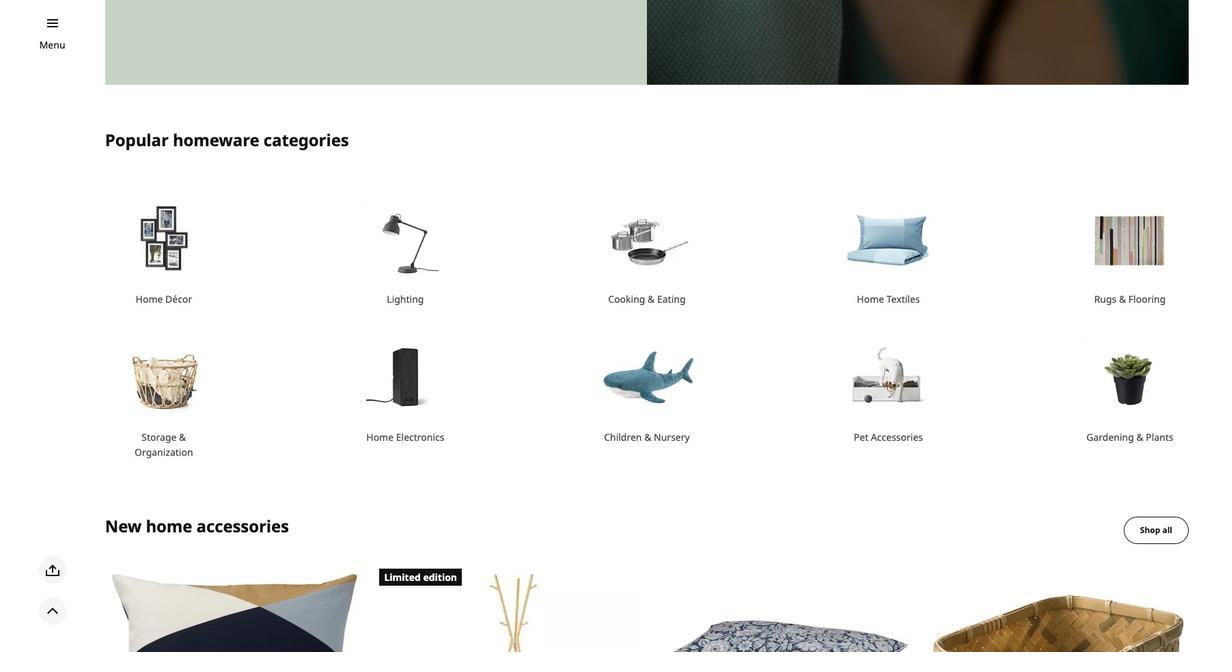Task type: vqa. For each thing, say whether or not it's contained in the screenshot.
first Are from right
no



Task type: describe. For each thing, give the bounding box(es) containing it.
home textiles
[[857, 293, 920, 306]]

categories
[[264, 129, 349, 151]]

glesstarr duvet cover and pillowcase(s), dark blue/white, full/queen (double/queen) image
[[654, 569, 915, 652]]

storage & organization
[[135, 431, 193, 459]]

electronics
[[396, 431, 445, 444]]

home for home electronics
[[367, 431, 394, 444]]

edition
[[423, 570, 457, 583]]

limited edition link
[[380, 569, 640, 652]]

storage
[[142, 431, 177, 444]]

accessories
[[197, 515, 289, 537]]

popular
[[105, 129, 169, 151]]

shop home decor image
[[116, 191, 212, 287]]

all
[[1163, 524, 1173, 536]]

shop home electronics image
[[358, 329, 453, 425]]

shop rugs and flooring image
[[1083, 191, 1178, 287]]

& for children
[[645, 431, 652, 444]]

shop all
[[1141, 524, 1173, 536]]

limited edition
[[384, 570, 457, 583]]

home electronics
[[367, 431, 445, 444]]

textiles
[[887, 293, 920, 306]]

lighting
[[387, 293, 424, 306]]

nursery
[[654, 431, 690, 444]]

pet accessories link
[[854, 431, 924, 444]]

cooking & eating
[[609, 293, 686, 306]]

mjölkkanna basket, bamboo, 7x9 ¾x5 ½ " image
[[929, 569, 1189, 652]]

woman excercising image
[[647, 0, 1189, 85]]

rugs
[[1095, 293, 1117, 306]]

shop home textiles image
[[841, 191, 937, 287]]

children & nursery link
[[604, 431, 690, 444]]

menu button
[[39, 38, 65, 53]]

shop lighting image
[[358, 191, 453, 287]]

menu
[[39, 38, 65, 51]]

storage & organization link
[[135, 431, 193, 459]]

pet
[[854, 431, 869, 444]]

lighting link
[[387, 293, 424, 306]]

décor
[[165, 293, 192, 306]]

home for home décor
[[136, 293, 163, 306]]

eating
[[658, 293, 686, 306]]

homeware
[[173, 129, 259, 151]]

shop gardening and plants image
[[1083, 329, 1178, 425]]

new home accessories
[[105, 515, 289, 537]]

home
[[146, 515, 192, 537]]

popular homeware categories
[[105, 129, 349, 151]]

home for home textiles
[[857, 293, 885, 306]]



Task type: locate. For each thing, give the bounding box(es) containing it.
home textiles link
[[857, 293, 920, 306]]

new
[[105, 515, 142, 537]]

home décor
[[136, 293, 192, 306]]

cooking
[[609, 293, 646, 306]]

0 horizontal spatial home
[[136, 293, 163, 306]]

& inside "storage & organization"
[[179, 431, 186, 444]]

gardening
[[1087, 431, 1135, 444]]

children
[[604, 431, 642, 444]]

2 horizontal spatial home
[[857, 293, 885, 306]]

& for storage
[[179, 431, 186, 444]]

home
[[136, 293, 163, 306], [857, 293, 885, 306], [367, 431, 394, 444]]

plants
[[1147, 431, 1174, 444]]

shop
[[1141, 524, 1161, 536]]

rugs & flooring link
[[1095, 293, 1166, 306]]

home left décor
[[136, 293, 163, 306]]

& left nursery
[[645, 431, 652, 444]]

flooring
[[1129, 293, 1166, 306]]

accessories
[[871, 431, 924, 444]]

1 horizontal spatial home
[[367, 431, 394, 444]]

bantörel cushion cover, multicolor, 20x20 " image
[[105, 569, 366, 652]]

gardening & plants link
[[1087, 431, 1174, 444]]

pet accessories
[[854, 431, 924, 444]]

& left the eating
[[648, 293, 655, 306]]

shop all button
[[1124, 517, 1189, 544]]

& for gardening
[[1137, 431, 1144, 444]]

& right storage
[[179, 431, 186, 444]]

shop pet accessories image
[[841, 329, 937, 425]]

gardening & plants
[[1087, 431, 1174, 444]]

shop baby and kids image
[[599, 329, 695, 425]]

ekrar hat and coat stand, dark yellow, 66 1/2 " image
[[380, 569, 640, 652]]

& right rugs
[[1120, 293, 1127, 306]]

cooking & eating link
[[609, 293, 686, 306]]

home electronics link
[[367, 431, 445, 444]]

home décor link
[[136, 293, 192, 306]]

organization
[[135, 446, 193, 459]]

home left electronics
[[367, 431, 394, 444]]

children & nursery
[[604, 431, 690, 444]]

limited
[[384, 570, 421, 583]]

& for rugs
[[1120, 293, 1127, 306]]

& left plants
[[1137, 431, 1144, 444]]

& for cooking
[[648, 293, 655, 306]]

shop storage and organization image
[[116, 329, 212, 425]]

rugs & flooring
[[1095, 293, 1166, 306]]

&
[[648, 293, 655, 306], [1120, 293, 1127, 306], [179, 431, 186, 444], [645, 431, 652, 444], [1137, 431, 1144, 444]]

shop cooking and eating image
[[599, 191, 695, 287]]

home left textiles
[[857, 293, 885, 306]]



